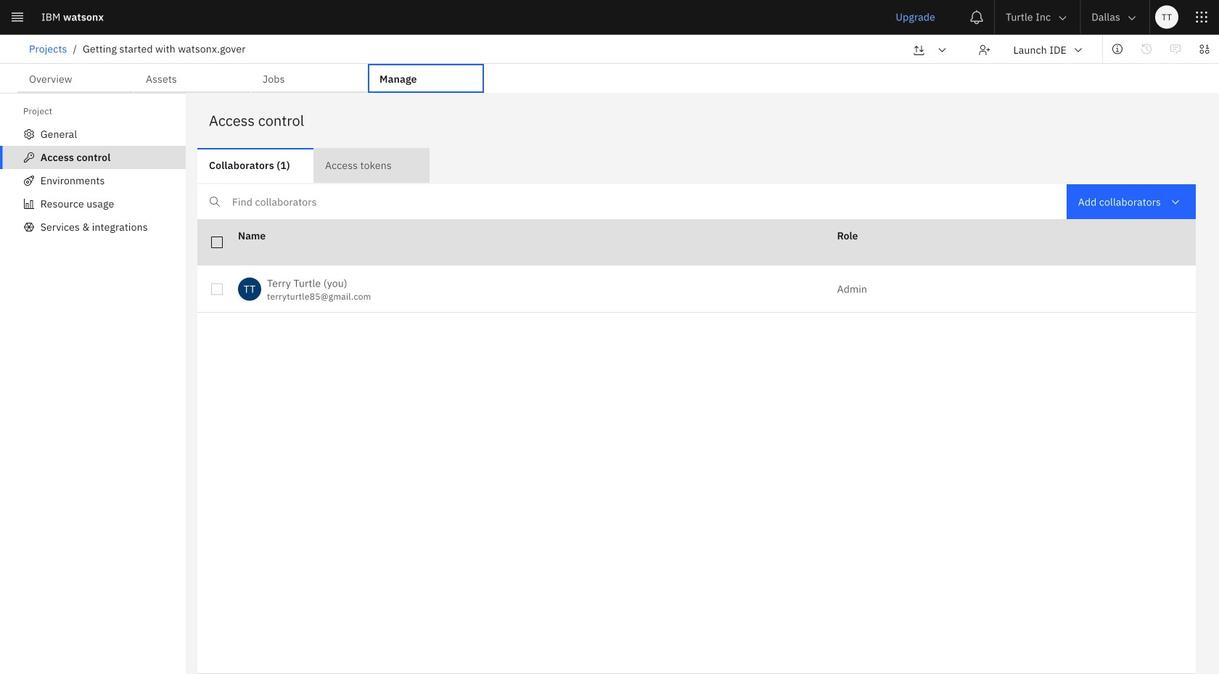 Task type: locate. For each thing, give the bounding box(es) containing it.
1 vertical spatial arrow image
[[937, 44, 948, 56]]

0 vertical spatial arrow image
[[1127, 12, 1138, 24]]

tab list
[[17, 64, 484, 93], [197, 148, 430, 183]]

select all rows in the table element
[[209, 234, 215, 251]]

arrow image up turtle inc icon
[[1057, 12, 1069, 24]]

arrow image right turtle inc icon
[[1073, 44, 1084, 56]]

None search field
[[197, 184, 1067, 219]]

action bar element
[[0, 35, 1219, 65]]

arrow image
[[1057, 12, 1069, 24], [1073, 44, 1084, 56]]

1 horizontal spatial arrow image
[[1073, 44, 1084, 56]]

0 horizontal spatial arrow image
[[937, 44, 948, 56]]

arrow image
[[1127, 12, 1138, 24], [937, 44, 948, 56]]

0 horizontal spatial arrow image
[[1057, 12, 1069, 24]]

0 vertical spatial tab list
[[17, 64, 484, 93]]

1 vertical spatial arrow image
[[1073, 44, 1084, 56]]

data image
[[1199, 43, 1211, 55]]



Task type: vqa. For each thing, say whether or not it's contained in the screenshot.
the top Tab List
yes



Task type: describe. For each thing, give the bounding box(es) containing it.
Find collaborators text field
[[197, 184, 1067, 219]]

select member terryturtle85@gmail.com element
[[209, 281, 215, 298]]

1 vertical spatial tab list
[[197, 148, 430, 183]]

1 horizontal spatial arrow image
[[1127, 12, 1138, 24]]

arrow image inside action bar element
[[1073, 44, 1084, 56]]

notifications image
[[970, 10, 984, 24]]

pending collaborator table toolbar element
[[46, 542, 1173, 612]]

open menu image
[[1170, 196, 1182, 208]]

0 vertical spatial arrow image
[[1057, 12, 1069, 24]]

turtle inc image
[[1056, 43, 1068, 54]]

global navigation element
[[0, 0, 1219, 674]]



